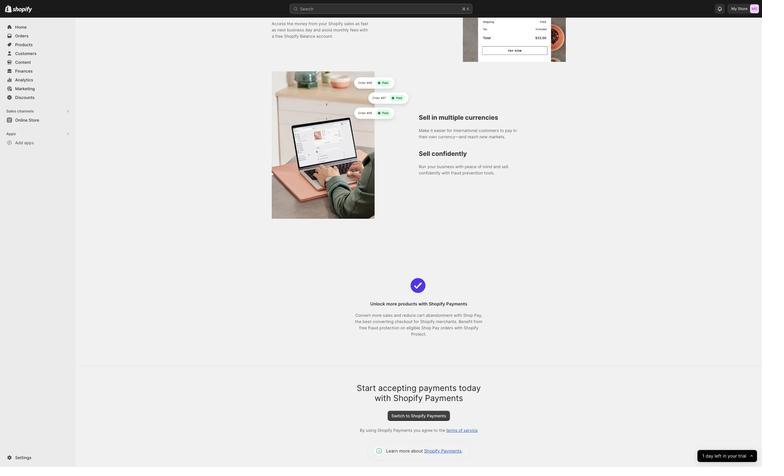 Task type: describe. For each thing, give the bounding box(es) containing it.
customers link
[[4, 49, 72, 58]]

channels
[[17, 109, 34, 114]]

.
[[462, 449, 463, 454]]

paid for #96
[[382, 112, 388, 115]]

sales inside convert more sales and reduce cart abandonment with shop pay, the best-converting checkout for shopify merchants. benefit from free fraud protection on eligible shop pay orders with shopify protect.
[[383, 313, 393, 318]]

protection
[[379, 326, 399, 331]]

new
[[480, 135, 488, 140]]

pay
[[432, 326, 440, 331]]

peace
[[465, 165, 477, 170]]

sales inside access the money from your shopify sales as fast as next business day and avoid monthly fees with a free shopify balance account.
[[344, 21, 354, 26]]

using
[[366, 428, 376, 434]]

#98
[[367, 81, 372, 85]]

sell for sell in multiple currencies
[[419, 114, 430, 122]]

sales channels button
[[4, 107, 72, 116]]

and inside run your business with peace of mind and sell confidently with fraud prevention tools.
[[493, 165, 501, 170]]

left
[[715, 454, 721, 460]]

#96
[[367, 112, 372, 115]]

store for my store
[[738, 6, 748, 11]]

my
[[731, 6, 737, 11]]

order for order #96
[[358, 112, 366, 115]]

0 vertical spatial confidently
[[432, 150, 467, 158]]

abandonment
[[426, 313, 453, 318]]

in inside make it easier for international customers to pay in their own currency—and reach new markets.
[[513, 128, 517, 133]]

payments down terms
[[441, 449, 462, 454]]

1 day left in your trial button
[[697, 451, 757, 463]]

settings
[[15, 456, 31, 461]]

accepting
[[378, 384, 416, 394]]

orders
[[441, 326, 453, 331]]

orders
[[15, 33, 28, 38]]

switch to shopify payments
[[391, 414, 446, 419]]

orders link
[[4, 31, 72, 40]]

day inside dropdown button
[[706, 454, 713, 460]]

payments left you
[[393, 428, 412, 434]]

a
[[272, 34, 274, 39]]

0 vertical spatial shop
[[463, 313, 473, 318]]

with inside access the money from your shopify sales as fast as next business day and avoid monthly fees with a free shopify balance account.
[[360, 27, 368, 32]]

currency—and
[[438, 135, 466, 140]]

add apps
[[15, 140, 34, 145]]

with left "peace" at the top right of page
[[455, 165, 464, 170]]

payments inside button
[[427, 414, 446, 419]]

shopify inside switch to shopify payments button
[[411, 414, 426, 419]]

⌘ k
[[462, 6, 470, 11]]

free for get
[[275, 34, 283, 39]]

switch
[[391, 414, 405, 419]]

products link
[[4, 40, 72, 49]]

⌘
[[462, 6, 466, 11]]

make
[[419, 128, 429, 133]]

my store image
[[750, 4, 759, 13]]

service
[[464, 428, 478, 434]]

shopify payments link
[[424, 449, 462, 455]]

business inside access the money from your shopify sales as fast as next business day and avoid monthly fees with a free shopify balance account.
[[287, 27, 304, 32]]

mind
[[483, 165, 492, 170]]

access
[[272, 21, 286, 26]]

more for sales
[[372, 313, 382, 318]]

on
[[400, 326, 405, 331]]

store for online store
[[29, 118, 39, 123]]

sales channels
[[6, 109, 34, 114]]

converting
[[373, 320, 394, 325]]

add apps button
[[4, 139, 72, 147]]

content link
[[4, 58, 72, 67]]

apps button
[[4, 130, 72, 139]]

start accepting payments today with shopify payments
[[357, 384, 481, 404]]

marketing
[[15, 86, 35, 91]]

next
[[277, 27, 286, 32]]

trial
[[738, 454, 746, 460]]

day inside access the money from your shopify sales as fast as next business day and avoid monthly fees with a free shopify balance account.
[[305, 27, 312, 32]]

shopify up monthly at the left top of the page
[[328, 21, 343, 26]]

best-
[[363, 320, 373, 325]]

search
[[300, 6, 314, 11]]

unlock more products with shopify payments
[[370, 302, 467, 307]]

currencies
[[465, 114, 498, 122]]

with inside the start accepting payments today with shopify payments
[[375, 394, 391, 404]]

order #98
[[358, 81, 372, 85]]

prevention
[[462, 171, 483, 176]]

customers
[[15, 51, 37, 56]]

order #97
[[372, 96, 386, 100]]

get paid faster
[[272, 7, 317, 15]]

easier
[[434, 128, 446, 133]]

k
[[467, 6, 470, 11]]

payments up benefit at the right bottom of page
[[446, 302, 467, 307]]

#97
[[381, 96, 386, 100]]

your inside run your business with peace of mind and sell confidently with fraud prevention tools.
[[427, 165, 436, 170]]

avoid
[[322, 27, 332, 32]]

the inside access the money from your shopify sales as fast as next business day and avoid monthly fees with a free shopify balance account.
[[287, 21, 293, 26]]

products
[[15, 42, 33, 47]]

switch to shopify payments button
[[388, 411, 450, 422]]

it
[[430, 128, 433, 133]]

money
[[294, 21, 307, 26]]

analytics
[[15, 77, 33, 83]]

checkout
[[395, 320, 413, 325]]

get
[[272, 7, 283, 15]]

multiple
[[439, 114, 464, 122]]

learn more about shopify payments .
[[386, 449, 463, 454]]

apps
[[24, 140, 34, 145]]

to for customers
[[500, 128, 504, 133]]

1 vertical spatial as
[[272, 27, 276, 32]]

from inside access the money from your shopify sales as fast as next business day and avoid monthly fees with a free shopify balance account.
[[309, 21, 317, 26]]

payments inside the start accepting payments today with shopify payments
[[425, 394, 463, 404]]

with up benefit at the right bottom of page
[[454, 313, 462, 318]]

convert
[[355, 313, 371, 318]]

products
[[398, 302, 417, 307]]

my store
[[731, 6, 748, 11]]

paid for #98
[[382, 81, 388, 85]]



Task type: locate. For each thing, give the bounding box(es) containing it.
account.
[[316, 34, 333, 39]]

payments
[[446, 302, 467, 307], [425, 394, 463, 404], [427, 414, 446, 419], [393, 428, 412, 434], [441, 449, 462, 454]]

1 horizontal spatial sales
[[383, 313, 393, 318]]

monthly
[[333, 27, 349, 32]]

sales
[[6, 109, 16, 114]]

your inside access the money from your shopify sales as fast as next business day and avoid monthly fees with a free shopify balance account.
[[319, 21, 327, 26]]

in inside dropdown button
[[723, 454, 726, 460]]

1 horizontal spatial shop
[[463, 313, 473, 318]]

1 vertical spatial confidently
[[419, 171, 441, 176]]

day
[[305, 27, 312, 32], [706, 454, 713, 460]]

0 horizontal spatial fraud
[[368, 326, 378, 331]]

store inside "button"
[[29, 118, 39, 123]]

and inside convert more sales and reduce cart abandonment with shop pay, the best-converting checkout for shopify merchants. benefit from free fraud protection on eligible shop pay orders with shopify protect.
[[394, 313, 401, 318]]

to right agree
[[434, 428, 438, 434]]

tools.
[[484, 171, 495, 176]]

by using shopify payments you agree to the terms of service
[[360, 428, 478, 434]]

your right run
[[427, 165, 436, 170]]

discounts link
[[4, 93, 72, 102]]

of inside run your business with peace of mind and sell confidently with fraud prevention tools.
[[478, 165, 482, 170]]

to left pay
[[500, 128, 504, 133]]

store right my
[[738, 6, 748, 11]]

online store button
[[0, 116, 76, 125]]

2 horizontal spatial the
[[439, 428, 445, 434]]

1 horizontal spatial shopify image
[[13, 7, 32, 13]]

to for agree
[[434, 428, 438, 434]]

analytics link
[[4, 76, 72, 84]]

business inside run your business with peace of mind and sell confidently with fraud prevention tools.
[[437, 165, 454, 170]]

terms of service link
[[446, 428, 478, 434]]

fraud inside convert more sales and reduce cart abandonment with shop pay, the best-converting checkout for shopify merchants. benefit from free fraud protection on eligible shop pay orders with shopify protect.
[[368, 326, 378, 331]]

business down money
[[287, 27, 304, 32]]

0 horizontal spatial from
[[309, 21, 317, 26]]

you
[[414, 428, 421, 434]]

finances
[[15, 69, 33, 74]]

2 horizontal spatial more
[[399, 449, 410, 454]]

more right learn
[[399, 449, 410, 454]]

1 vertical spatial to
[[406, 414, 410, 419]]

with down fast
[[360, 27, 368, 32]]

0 vertical spatial business
[[287, 27, 304, 32]]

sell
[[502, 165, 508, 170]]

benefit
[[459, 320, 472, 325]]

sell up run
[[419, 150, 430, 158]]

1 horizontal spatial the
[[355, 320, 361, 325]]

more up converting
[[372, 313, 382, 318]]

for
[[447, 128, 452, 133], [414, 320, 419, 325]]

sell for sell confidently
[[419, 150, 430, 158]]

with down benefit at the right bottom of page
[[454, 326, 463, 331]]

the left terms
[[439, 428, 445, 434]]

0 vertical spatial paid
[[382, 81, 388, 85]]

and left the sell
[[493, 165, 501, 170]]

shopify right about
[[424, 449, 440, 454]]

customers
[[479, 128, 499, 133]]

free inside access the money from your shopify sales as fast as next business day and avoid monthly fees with a free shopify balance account.
[[275, 34, 283, 39]]

shopify inside the start accepting payments today with shopify payments
[[393, 394, 423, 404]]

pay,
[[474, 313, 482, 318]]

more inside convert more sales and reduce cart abandonment with shop pay, the best-converting checkout for shopify merchants. benefit from free fraud protection on eligible shop pay orders with shopify protect.
[[372, 313, 382, 318]]

free down best-
[[359, 326, 367, 331]]

with down "accepting"
[[375, 394, 391, 404]]

order #96
[[358, 112, 372, 115]]

1 horizontal spatial and
[[394, 313, 401, 318]]

0 vertical spatial store
[[738, 6, 748, 11]]

0 horizontal spatial sales
[[344, 21, 354, 26]]

the inside convert more sales and reduce cart abandonment with shop pay, the best-converting checkout for shopify merchants. benefit from free fraud protection on eligible shop pay orders with shopify protect.
[[355, 320, 361, 325]]

sales up fees
[[344, 21, 354, 26]]

paid right #97
[[396, 96, 402, 100]]

2 vertical spatial to
[[434, 428, 438, 434]]

1 vertical spatial day
[[706, 454, 713, 460]]

1 horizontal spatial to
[[434, 428, 438, 434]]

merchants.
[[436, 320, 458, 325]]

sales up converting
[[383, 313, 393, 318]]

learn
[[386, 449, 398, 454]]

1 vertical spatial shop
[[421, 326, 431, 331]]

2 vertical spatial more
[[399, 449, 410, 454]]

terms
[[446, 428, 458, 434]]

free
[[275, 34, 283, 39], [359, 326, 367, 331]]

to inside switch to shopify payments button
[[406, 414, 410, 419]]

fees
[[350, 27, 358, 32]]

0 horizontal spatial business
[[287, 27, 304, 32]]

0 vertical spatial your
[[319, 21, 327, 26]]

0 vertical spatial sales
[[344, 21, 354, 26]]

0 vertical spatial from
[[309, 21, 317, 26]]

2 vertical spatial in
[[723, 454, 726, 460]]

fraud down best-
[[368, 326, 378, 331]]

fraud inside run your business with peace of mind and sell confidently with fraud prevention tools.
[[451, 171, 461, 176]]

1 vertical spatial of
[[459, 428, 463, 434]]

order left the #96
[[358, 112, 366, 115]]

order left #97
[[372, 96, 380, 100]]

discounts
[[15, 95, 35, 100]]

as left fast
[[355, 21, 360, 26]]

0 vertical spatial the
[[287, 21, 293, 26]]

free right the "a"
[[275, 34, 283, 39]]

shopify image
[[5, 5, 12, 13], [13, 7, 32, 13]]

more for about
[[399, 449, 410, 454]]

fraud left prevention
[[451, 171, 461, 176]]

and inside access the money from your shopify sales as fast as next business day and avoid monthly fees with a free shopify balance account.
[[313, 27, 321, 32]]

0 horizontal spatial to
[[406, 414, 410, 419]]

for inside make it easier for international customers to pay in their own currency—and reach new markets.
[[447, 128, 452, 133]]

0 vertical spatial and
[[313, 27, 321, 32]]

0 vertical spatial as
[[355, 21, 360, 26]]

in
[[432, 114, 437, 122], [513, 128, 517, 133], [723, 454, 726, 460]]

online store link
[[4, 116, 72, 125]]

from right money
[[309, 21, 317, 26]]

2 vertical spatial order
[[358, 112, 366, 115]]

your for access
[[319, 21, 327, 26]]

eligible
[[406, 326, 420, 331]]

from down pay,
[[474, 320, 483, 325]]

from
[[309, 21, 317, 26], [474, 320, 483, 325]]

your up avoid
[[319, 21, 327, 26]]

2 horizontal spatial in
[[723, 454, 726, 460]]

and left avoid
[[313, 27, 321, 32]]

0 horizontal spatial as
[[272, 27, 276, 32]]

1 horizontal spatial as
[[355, 21, 360, 26]]

from inside convert more sales and reduce cart abandonment with shop pay, the best-converting checkout for shopify merchants. benefit from free fraud protection on eligible shop pay orders with shopify protect.
[[474, 320, 483, 325]]

1 horizontal spatial more
[[386, 302, 397, 307]]

0 horizontal spatial in
[[432, 114, 437, 122]]

sales
[[344, 21, 354, 26], [383, 313, 393, 318]]

1 vertical spatial your
[[427, 165, 436, 170]]

shopify down cart
[[420, 320, 435, 325]]

1 horizontal spatial for
[[447, 128, 452, 133]]

sell up make
[[419, 114, 430, 122]]

1 vertical spatial sell
[[419, 150, 430, 158]]

shopify down benefit at the right bottom of page
[[464, 326, 478, 331]]

2 horizontal spatial your
[[728, 454, 737, 460]]

1 horizontal spatial free
[[359, 326, 367, 331]]

with up cart
[[418, 302, 428, 307]]

0 horizontal spatial more
[[372, 313, 382, 318]]

confidently
[[432, 150, 467, 158], [419, 171, 441, 176]]

your inside 1 day left in your trial dropdown button
[[728, 454, 737, 460]]

day up balance
[[305, 27, 312, 32]]

order left #98
[[358, 81, 366, 85]]

cart
[[417, 313, 425, 318]]

0 vertical spatial more
[[386, 302, 397, 307]]

today
[[459, 384, 481, 394]]

0 horizontal spatial free
[[275, 34, 283, 39]]

paid down #97
[[382, 112, 388, 115]]

0 vertical spatial order
[[358, 81, 366, 85]]

and up checkout
[[394, 313, 401, 318]]

0 horizontal spatial shopify image
[[5, 5, 12, 13]]

and
[[313, 27, 321, 32], [493, 165, 501, 170], [394, 313, 401, 318]]

run
[[419, 165, 426, 170]]

1 vertical spatial order
[[372, 96, 380, 100]]

faster
[[299, 7, 317, 15]]

0 horizontal spatial day
[[305, 27, 312, 32]]

0 vertical spatial for
[[447, 128, 452, 133]]

1 horizontal spatial your
[[427, 165, 436, 170]]

confidently inside run your business with peace of mind and sell confidently with fraud prevention tools.
[[419, 171, 441, 176]]

0 vertical spatial day
[[305, 27, 312, 32]]

1 vertical spatial business
[[437, 165, 454, 170]]

0 vertical spatial sell
[[419, 114, 430, 122]]

business
[[287, 27, 304, 32], [437, 165, 454, 170]]

the down 'convert'
[[355, 320, 361, 325]]

1 day left in your trial
[[702, 454, 746, 460]]

fast
[[361, 21, 368, 26]]

access the money from your shopify sales as fast as next business day and avoid monthly fees with a free shopify balance account.
[[272, 21, 368, 39]]

order for order #97
[[372, 96, 380, 100]]

2 sell from the top
[[419, 150, 430, 158]]

in up the it
[[432, 114, 437, 122]]

free inside convert more sales and reduce cart abandonment with shop pay, the best-converting checkout for shopify merchants. benefit from free fraud protection on eligible shop pay orders with shopify protect.
[[359, 326, 367, 331]]

shop left pay
[[421, 326, 431, 331]]

1 vertical spatial the
[[355, 320, 361, 325]]

0 horizontal spatial your
[[319, 21, 327, 26]]

paid for #97
[[396, 96, 402, 100]]

1 vertical spatial in
[[513, 128, 517, 133]]

order for order #98
[[358, 81, 366, 85]]

2 vertical spatial paid
[[382, 112, 388, 115]]

0 horizontal spatial and
[[313, 27, 321, 32]]

2 horizontal spatial and
[[493, 165, 501, 170]]

1 vertical spatial store
[[29, 118, 39, 123]]

1 horizontal spatial in
[[513, 128, 517, 133]]

0 vertical spatial in
[[432, 114, 437, 122]]

0 vertical spatial of
[[478, 165, 482, 170]]

in right left
[[723, 454, 726, 460]]

content
[[15, 60, 31, 65]]

in right pay
[[513, 128, 517, 133]]

about
[[411, 449, 423, 454]]

for up currency—and
[[447, 128, 452, 133]]

confidently down run
[[419, 171, 441, 176]]

1 vertical spatial free
[[359, 326, 367, 331]]

1 horizontal spatial day
[[706, 454, 713, 460]]

payments up agree
[[427, 414, 446, 419]]

convert more sales and reduce cart abandonment with shop pay, the best-converting checkout for shopify merchants. benefit from free fraud protection on eligible shop pay orders with shopify protect.
[[355, 313, 483, 337]]

paid
[[382, 81, 388, 85], [396, 96, 402, 100], [382, 112, 388, 115]]

1 vertical spatial for
[[414, 320, 419, 325]]

shop up benefit at the right bottom of page
[[463, 313, 473, 318]]

more for products
[[386, 302, 397, 307]]

paid up #97
[[382, 81, 388, 85]]

0 vertical spatial to
[[500, 128, 504, 133]]

as up the "a"
[[272, 27, 276, 32]]

store
[[738, 6, 748, 11], [29, 118, 39, 123]]

payments down payments
[[425, 394, 463, 404]]

1
[[702, 454, 704, 460]]

2 vertical spatial the
[[439, 428, 445, 434]]

of right terms
[[459, 428, 463, 434]]

sell in multiple currencies
[[419, 114, 498, 122]]

shopify up by using shopify payments you agree to the terms of service
[[411, 414, 426, 419]]

sell confidently
[[419, 150, 467, 158]]

store down sales channels button
[[29, 118, 39, 123]]

your left trial at right
[[728, 454, 737, 460]]

confidently down currency—and
[[432, 150, 467, 158]]

1 vertical spatial paid
[[396, 96, 402, 100]]

1 vertical spatial fraud
[[368, 326, 378, 331]]

to right switch
[[406, 414, 410, 419]]

1 horizontal spatial from
[[474, 320, 483, 325]]

1 vertical spatial and
[[493, 165, 501, 170]]

shopify down next
[[284, 34, 299, 39]]

their
[[419, 135, 428, 140]]

1 vertical spatial from
[[474, 320, 483, 325]]

business down sell confidently
[[437, 165, 454, 170]]

0 vertical spatial fraud
[[451, 171, 461, 176]]

1 vertical spatial more
[[372, 313, 382, 318]]

unlock
[[370, 302, 385, 307]]

to inside make it easier for international customers to pay in their own currency—and reach new markets.
[[500, 128, 504, 133]]

0 vertical spatial free
[[275, 34, 283, 39]]

balance
[[300, 34, 315, 39]]

free for unlock
[[359, 326, 367, 331]]

with down sell confidently
[[442, 171, 450, 176]]

1 horizontal spatial business
[[437, 165, 454, 170]]

2 vertical spatial your
[[728, 454, 737, 460]]

online store
[[15, 118, 39, 123]]

1 horizontal spatial fraud
[[451, 171, 461, 176]]

your for 1
[[728, 454, 737, 460]]

agree
[[422, 428, 433, 434]]

shopify down "accepting"
[[393, 394, 423, 404]]

with
[[360, 27, 368, 32], [455, 165, 464, 170], [442, 171, 450, 176], [418, 302, 428, 307], [454, 313, 462, 318], [454, 326, 463, 331], [375, 394, 391, 404]]

1 horizontal spatial of
[[478, 165, 482, 170]]

shopify right 'using'
[[378, 428, 392, 434]]

of left 'mind'
[[478, 165, 482, 170]]

international
[[453, 128, 477, 133]]

make it easier for international customers to pay in their own currency—and reach new markets.
[[419, 128, 517, 140]]

day right 1
[[706, 454, 713, 460]]

own
[[429, 135, 437, 140]]

2 vertical spatial and
[[394, 313, 401, 318]]

paid
[[284, 7, 298, 15]]

shopify up abandonment on the bottom
[[429, 302, 445, 307]]

pay
[[505, 128, 512, 133]]

more
[[386, 302, 397, 307], [372, 313, 382, 318], [399, 449, 410, 454]]

shopify
[[328, 21, 343, 26], [284, 34, 299, 39], [429, 302, 445, 307], [420, 320, 435, 325], [464, 326, 478, 331], [393, 394, 423, 404], [411, 414, 426, 419], [378, 428, 392, 434], [424, 449, 440, 454]]

1 vertical spatial sales
[[383, 313, 393, 318]]

for up eligible
[[414, 320, 419, 325]]

0 horizontal spatial shop
[[421, 326, 431, 331]]

0 horizontal spatial of
[[459, 428, 463, 434]]

more right the unlock
[[386, 302, 397, 307]]

for inside convert more sales and reduce cart abandonment with shop pay, the best-converting checkout for shopify merchants. benefit from free fraud protection on eligible shop pay orders with shopify protect.
[[414, 320, 419, 325]]

the left money
[[287, 21, 293, 26]]

0 horizontal spatial the
[[287, 21, 293, 26]]

2 horizontal spatial to
[[500, 128, 504, 133]]

markets.
[[489, 135, 505, 140]]

home
[[15, 25, 27, 30]]

run your business with peace of mind and sell confidently with fraud prevention tools.
[[419, 165, 508, 176]]

1 sell from the top
[[419, 114, 430, 122]]

1 horizontal spatial store
[[738, 6, 748, 11]]

add
[[15, 140, 23, 145]]

0 horizontal spatial for
[[414, 320, 419, 325]]

reduce
[[402, 313, 416, 318]]

0 horizontal spatial store
[[29, 118, 39, 123]]

by
[[360, 428, 365, 434]]

settings link
[[4, 454, 72, 463]]



Task type: vqa. For each thing, say whether or not it's contained in the screenshot.
"search collections" text field
no



